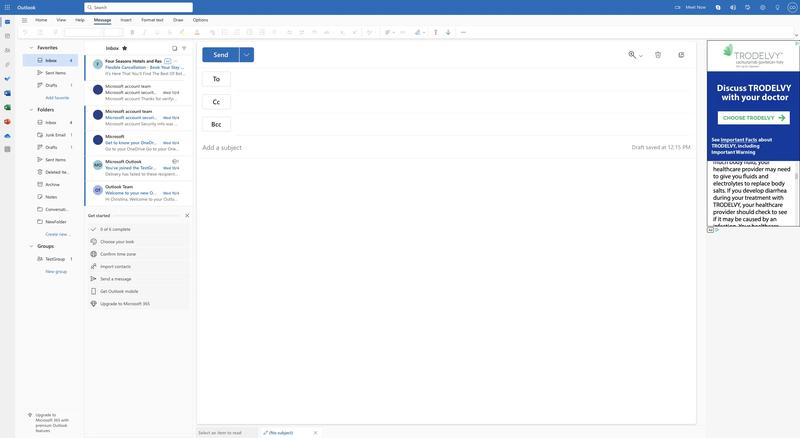 Task type: locate. For each thing, give the bounding box(es) containing it.
include group
[[382, 26, 427, 38]]

0 vertical spatial get
[[105, 140, 112, 146]]

1 mt from the top
[[95, 87, 101, 92]]

confirm time zone
[[101, 251, 136, 257]]

outlook right premium
[[53, 423, 67, 428]]

 button
[[430, 27, 442, 37]]

0 vertical spatial items
[[55, 70, 66, 76]]

0 vertical spatial upgrade
[[101, 301, 117, 307]]

4 wed from the top
[[163, 165, 171, 170]]


[[37, 181, 43, 187]]


[[91, 239, 97, 245]]

0 horizontal spatial new
[[59, 231, 67, 237]]

 down favorites
[[37, 70, 43, 76]]

to inside upgrade to microsoft 365 with premium outlook features
[[52, 412, 56, 417]]

upgrade
[[101, 301, 117, 307], [36, 412, 51, 417]]

set your advertising preferences image
[[716, 227, 721, 232]]

 button
[[182, 211, 192, 221]]

1 select a conversation checkbox from the top
[[93, 85, 105, 95]]

 inside the favorites tree
[[37, 70, 43, 76]]

1  tree item from the top
[[23, 79, 78, 91]]

wed for group
[[163, 165, 171, 170]]

 right 
[[639, 53, 644, 58]]

365 for upgrade to microsoft 365
[[143, 301, 150, 307]]

 up  tree item
[[37, 156, 43, 163]]

complete
[[113, 226, 130, 232]]

 for  popup button
[[461, 29, 467, 35]]

 sent items up add favorite tree item
[[37, 70, 66, 76]]

select a conversation checkbox down microsoft outlook image
[[93, 185, 105, 195]]

2  from the top
[[37, 119, 43, 125]]

items right deleted
[[62, 169, 72, 175]]

notes
[[46, 194, 57, 200]]

inbox
[[106, 45, 119, 51], [46, 57, 57, 63], [46, 119, 56, 125]]

0 horizontal spatial and
[[146, 58, 154, 64]]

0 vertical spatial 
[[796, 34, 799, 37]]

1 vertical spatial 
[[37, 119, 43, 125]]

1 vertical spatial 
[[37, 169, 43, 175]]

m
[[96, 137, 100, 143]]

0 horizontal spatial 
[[173, 58, 178, 63]]

select a conversation checkbox for welcome to your new outlook.com account
[[93, 185, 105, 195]]


[[678, 51, 686, 58]]

1 vertical spatial security
[[142, 114, 158, 120]]

1 vertical spatial 
[[37, 156, 43, 163]]

2  from the top
[[37, 218, 43, 225]]

1 vertical spatial  sent items
[[37, 156, 66, 163]]

0 vertical spatial new
[[140, 190, 149, 196]]

 down 
[[37, 206, 43, 212]]

4 1 from the top
[[71, 256, 72, 262]]

1 horizontal spatial 
[[655, 51, 662, 58]]

message list section
[[84, 40, 235, 438]]

security
[[141, 89, 156, 95], [142, 114, 158, 120]]

to do image
[[4, 76, 11, 82]]

 for  dropdown button
[[244, 52, 250, 58]]


[[415, 29, 421, 35]]

get for get started
[[88, 213, 95, 218]]

inbox inside tree
[[46, 119, 56, 125]]

2 1 from the top
[[71, 132, 72, 138]]

 button for groups
[[26, 240, 36, 252]]

microsoft account team image up the m
[[93, 110, 103, 120]]

microsoft
[[105, 83, 124, 89], [105, 89, 124, 95], [105, 108, 124, 114], [105, 114, 124, 120], [105, 133, 124, 139], [105, 159, 124, 164], [124, 301, 142, 307], [36, 417, 53, 423]]

 inside tree
[[37, 144, 43, 150]]

4 inside tree
[[70, 119, 72, 125]]

1 vertical spatial send
[[101, 276, 110, 282]]

wed 10/4
[[163, 90, 179, 95], [163, 115, 179, 120], [163, 140, 179, 145], [163, 165, 179, 170], [163, 191, 179, 195]]

0 vertical spatial 
[[37, 70, 43, 76]]

inbox for second "" tree item from the bottom of the page
[[46, 57, 57, 63]]

get right microsoft icon
[[105, 140, 112, 146]]

0 vertical spatial 
[[461, 29, 467, 35]]

1 vertical spatial 
[[244, 52, 250, 58]]

tree containing 
[[23, 116, 86, 240]]

3 1 from the top
[[71, 144, 72, 150]]

microsoft outlook image
[[93, 160, 103, 170]]

team up microsoft account security info verification
[[141, 83, 151, 89]]

1 vertical spatial team
[[142, 108, 152, 114]]

outlook up the
[[126, 159, 142, 164]]

4 for second "" tree item from the bottom of the page
[[70, 57, 72, 63]]

 tree item
[[23, 203, 86, 215], [23, 215, 78, 228]]

 right send button
[[244, 52, 250, 58]]

drafts for 
[[46, 82, 57, 88]]

you've joined the testgroup group
[[105, 165, 174, 171]]

1 vertical spatial info
[[159, 114, 167, 120]]

upgrade up premium
[[36, 412, 51, 417]]

0 vertical spatial group
[[162, 165, 174, 171]]

1 horizontal spatial group
[[162, 165, 174, 171]]

items up favorite
[[55, 70, 66, 76]]

4 wed 10/4 from the top
[[163, 165, 179, 170]]

1 vertical spatial drafts
[[46, 144, 57, 150]]

2 mt from the top
[[95, 112, 101, 118]]

favorites
[[38, 44, 58, 51]]

1 horizontal spatial upgrade
[[101, 301, 117, 307]]

upgrade inside upgrade to microsoft 365 with premium outlook features
[[36, 412, 51, 417]]

1 right  testgroup
[[71, 256, 72, 262]]

 sent items up  tree item
[[37, 156, 66, 163]]

1 vertical spatial and
[[213, 140, 220, 146]]

1 sent from the top
[[46, 70, 54, 76]]

0 horizontal spatial 
[[244, 52, 250, 58]]

microsoft account team for microsoft account security info verification
[[105, 83, 151, 89]]

1 vertical spatial group
[[55, 268, 67, 274]]

 button
[[18, 15, 31, 26]]

1 right email
[[71, 132, 72, 138]]

 search field
[[84, 0, 193, 14]]

 up 
[[37, 119, 43, 125]]

info left was
[[159, 114, 167, 120]]

to button
[[202, 72, 231, 86]]

ad left set your advertising preferences icon
[[709, 228, 713, 232]]

and right pc
[[213, 140, 220, 146]]

3 wed 10/4 from the top
[[163, 140, 179, 145]]

0 vertical spatial  sent items
[[37, 70, 66, 76]]

 left groups
[[29, 243, 34, 248]]

1 horizontal spatial mobile
[[221, 140, 235, 146]]

 inside tree item
[[37, 169, 43, 175]]

new group tree item
[[23, 265, 78, 277]]

2 vertical spatial inbox
[[46, 119, 56, 125]]

2 microsoft account team image from the top
[[93, 110, 103, 120]]

0 vertical spatial 
[[37, 57, 43, 63]]

folders tree item
[[23, 104, 78, 116]]

2 4 from the top
[[70, 119, 72, 125]]

new group
[[46, 268, 67, 274]]

0 horizontal spatial 365
[[54, 417, 60, 423]]

1 vertical spatial mt
[[95, 112, 101, 118]]

verification
[[166, 89, 187, 95]]

2  from the top
[[37, 156, 43, 163]]

 tree item
[[23, 178, 78, 191]]

0 horizontal spatial upgrade
[[36, 412, 51, 417]]

 tree item
[[23, 128, 78, 141]]

items inside  deleted items
[[62, 169, 72, 175]]

3 wed from the top
[[163, 140, 171, 145]]


[[91, 301, 97, 307]]

2 select a conversation checkbox from the top
[[93, 160, 105, 170]]

know
[[119, 140, 130, 146]]

send inside button
[[214, 50, 229, 59]]

 inside dropdown button
[[244, 52, 250, 58]]

drafts inside tree
[[46, 144, 57, 150]]

 inside  dropdown button
[[173, 58, 178, 63]]


[[91, 263, 97, 270]]

1 inside the "" tree item
[[71, 132, 72, 138]]


[[37, 194, 43, 200]]

group
[[162, 165, 174, 171], [55, 268, 67, 274]]

insert
[[121, 17, 132, 22]]

 tree item up newfolder
[[23, 203, 86, 215]]

message
[[115, 276, 131, 282]]

mt inside option
[[95, 112, 101, 118]]

 down favorites
[[37, 57, 43, 63]]

 inbox inside the favorites tree
[[37, 57, 57, 63]]

 inside tree
[[37, 156, 43, 163]]

select a conversation checkbox for you've joined the testgroup group
[[93, 160, 105, 170]]

your left look
[[116, 239, 125, 245]]

 left newfolder
[[37, 218, 43, 225]]

info
[[157, 89, 165, 95], [159, 114, 167, 120]]

 button
[[756, 0, 771, 16]]

 inside the favorites tree
[[37, 57, 43, 63]]

0 horizontal spatial testgroup
[[46, 256, 65, 262]]

1 vertical spatial testgroup
[[46, 256, 65, 262]]

new left folder
[[59, 231, 67, 237]]

 button left favorites
[[26, 42, 36, 53]]

microsoft account team image up mt option
[[93, 85, 103, 95]]

0 horizontal spatial ad
[[166, 59, 170, 63]]

0 vertical spatial  tree item
[[23, 54, 78, 66]]

 tree item up add favorite tree item
[[23, 66, 78, 79]]

import
[[101, 263, 114, 269]]

 for  deleted items
[[37, 169, 43, 175]]

1  tree item from the top
[[23, 203, 86, 215]]

0 horizontal spatial send
[[101, 276, 110, 282]]

0 vertical spatial 
[[655, 51, 662, 58]]

started
[[96, 213, 110, 218]]

onedrive
[[141, 140, 159, 146]]

1 1 from the top
[[71, 82, 72, 88]]

 inbox down favorites
[[37, 57, 57, 63]]

4 up the "" tree item on the top of the page
[[70, 119, 72, 125]]

0 vertical spatial and
[[146, 58, 154, 64]]

 tree item
[[23, 79, 78, 91], [23, 141, 78, 153]]

0 vertical spatial  tree item
[[23, 66, 78, 79]]

security down flexible cancellation - book your stay today
[[141, 89, 156, 95]]

2  tree item from the top
[[23, 141, 78, 153]]

inbox for first "" tree item from the bottom of the page
[[46, 119, 56, 125]]

testgroup right the
[[141, 165, 161, 171]]

send
[[214, 50, 229, 59], [101, 276, 110, 282]]

get for get outlook mobile
[[101, 288, 107, 294]]

 down 
[[37, 144, 43, 150]]

1 vertical spatial  tree item
[[23, 116, 78, 128]]

 inside popup button
[[796, 34, 799, 37]]

0 vertical spatial mt
[[95, 87, 101, 92]]

 right 
[[423, 30, 426, 34]]

 tree item up add on the top
[[23, 79, 78, 91]]

1  from the top
[[37, 206, 43, 212]]

1 vertical spatial sent
[[46, 157, 54, 162]]

outlook down send a message
[[108, 288, 124, 294]]

1 horizontal spatial new
[[140, 190, 149, 196]]

account up microsoft account security info verification
[[125, 83, 140, 89]]

 
[[415, 29, 426, 35]]

get left started
[[88, 213, 95, 218]]

0 vertical spatial sent
[[46, 70, 54, 76]]

3 select a conversation checkbox from the top
[[93, 185, 105, 195]]

 inside  popup button
[[461, 29, 467, 35]]

microsoft account team up microsoft account security info verification
[[105, 83, 151, 89]]

outlook.com
[[150, 190, 175, 196]]

inbox inside the favorites tree
[[46, 57, 57, 63]]

 button inside groups tree item
[[26, 240, 36, 252]]

365 inside upgrade to microsoft 365 with premium outlook features
[[54, 417, 60, 423]]

testgroup up new group
[[46, 256, 65, 262]]

 button
[[99, 28, 104, 37], [119, 28, 124, 37], [26, 42, 36, 53], [26, 104, 36, 115], [26, 240, 36, 252]]

inbox inside inbox 
[[106, 45, 119, 51]]

1  sent items from the top
[[37, 70, 66, 76]]

inbox down favorites "tree item"
[[46, 57, 57, 63]]

 up ""
[[37, 169, 43, 175]]

2 wed from the top
[[163, 115, 171, 120]]

mt inside select a conversation checkbox
[[95, 87, 101, 92]]

security left was
[[142, 114, 158, 120]]

security for verification
[[141, 89, 156, 95]]

 right font size text box
[[119, 30, 123, 34]]

features
[[36, 428, 50, 433]]

drafts for 
[[46, 144, 57, 150]]

0 vertical spatial security
[[141, 89, 156, 95]]

0 vertical spatial  inbox
[[37, 57, 57, 63]]

0 vertical spatial team
[[141, 83, 151, 89]]

items up  deleted items
[[55, 157, 66, 162]]

mobile up upgrade to microsoft 365
[[125, 288, 138, 294]]

 drafts inside tree
[[37, 144, 57, 150]]

mo
[[94, 162, 102, 168]]

2 vertical spatial get
[[101, 288, 107, 294]]

0 vertical spatial 
[[37, 206, 43, 212]]

1 vertical spatial upgrade
[[36, 412, 51, 417]]

mail image
[[4, 19, 11, 25]]

1 drafts from the top
[[46, 82, 57, 88]]

2 vertical spatial select a conversation checkbox
[[93, 185, 105, 195]]

 inbox for second "" tree item from the bottom of the page
[[37, 57, 57, 63]]

to
[[114, 140, 118, 146], [174, 140, 178, 146], [125, 190, 129, 196], [118, 301, 122, 307], [52, 412, 56, 417], [228, 430, 232, 436]]

send inside message list no conversations selected 'list box'
[[101, 276, 110, 282]]

1 wed from the top
[[163, 90, 171, 95]]

0 vertical spatial send
[[214, 50, 229, 59]]

1 horizontal spatial 365
[[143, 301, 150, 307]]

0 vertical spatial microsoft account team
[[105, 83, 151, 89]]

upgrade to microsoft 365 with premium outlook features
[[36, 412, 69, 433]]

sent up  tree item
[[46, 157, 54, 162]]

1 vertical spatial ad
[[709, 228, 713, 232]]

0 vertical spatial testgroup
[[141, 165, 161, 171]]

with
[[61, 417, 69, 423]]

your right up
[[196, 140, 205, 146]]

10/4
[[172, 90, 179, 95], [172, 115, 179, 120], [172, 140, 179, 145], [172, 165, 179, 170], [172, 191, 179, 195]]

0 horizontal spatial mobile
[[125, 288, 138, 294]]

4 inside the favorites tree
[[70, 57, 72, 63]]

tree
[[23, 116, 86, 240]]

select a conversation checkbox containing mo
[[93, 160, 105, 170]]

 tree item up the create
[[23, 215, 78, 228]]

0 horizontal spatial group
[[55, 268, 67, 274]]

microsoft account security info verification
[[105, 89, 187, 95]]

to down team
[[125, 190, 129, 196]]

 left favorites
[[29, 45, 34, 50]]

tab list containing home
[[31, 15, 213, 25]]

select a conversation checkbox up ot
[[93, 160, 105, 170]]

mt for microsoft account security info was added
[[95, 112, 101, 118]]

1 vertical spatial 
[[173, 58, 178, 63]]

0 vertical spatial 4
[[70, 57, 72, 63]]


[[746, 5, 751, 10]]

 button
[[120, 43, 130, 53]]

 right 
[[461, 29, 467, 35]]

0 vertical spatial drafts
[[46, 82, 57, 88]]

1  drafts from the top
[[37, 82, 57, 88]]

send button
[[203, 47, 240, 62]]

to
[[213, 74, 220, 83]]

new left outlook.com at the top of page
[[140, 190, 149, 196]]

and up flexible cancellation - book your stay today
[[146, 58, 154, 64]]

ad up your
[[166, 59, 170, 63]]

 tree item down favorites
[[23, 54, 78, 66]]

microsoft account team for microsoft account security info was added
[[105, 108, 152, 114]]

0 vertical spatial 365
[[143, 301, 150, 307]]

 button
[[442, 27, 455, 37]]

get to know your onedrive – how to back up your pc and mobile
[[105, 140, 235, 146]]

0 vertical spatial microsoft account team image
[[93, 85, 103, 95]]

2  tree item from the top
[[23, 153, 78, 166]]


[[172, 46, 178, 51]]

mt for microsoft account security info verification
[[95, 87, 101, 92]]

to right how
[[174, 140, 178, 146]]

 drafts for 
[[37, 144, 57, 150]]

 conversation history
[[37, 206, 86, 212]]

1 vertical spatial microsoft account team image
[[93, 110, 103, 120]]

premium features image
[[28, 413, 32, 417]]

 tree item
[[23, 54, 78, 66], [23, 116, 78, 128]]

inbox heading
[[98, 41, 130, 55]]

2 drafts from the top
[[46, 144, 57, 150]]

1  from the top
[[37, 70, 43, 76]]

mt down four seasons hotels and resorts image
[[95, 87, 101, 92]]

(no
[[269, 430, 277, 436]]

 inside  
[[392, 30, 396, 34]]

 inside the favorites tree
[[37, 82, 43, 88]]

1  from the top
[[37, 82, 43, 88]]

2  drafts from the top
[[37, 144, 57, 150]]

microsoft account team up microsoft account security info was added
[[105, 108, 152, 114]]

 up add favorite tree item
[[37, 82, 43, 88]]

 drafts down "junk"
[[37, 144, 57, 150]]

sent inside tree
[[46, 157, 54, 162]]

to down get outlook mobile
[[118, 301, 122, 307]]

1 vertical spatial mobile
[[125, 288, 138, 294]]

 button
[[741, 0, 756, 16]]

 inside 'button'
[[655, 51, 662, 58]]

to left read
[[228, 430, 232, 436]]

Select a conversation checkbox
[[93, 85, 105, 95], [93, 160, 105, 170], [93, 185, 105, 195]]

0 vertical spatial select a conversation checkbox
[[93, 85, 105, 95]]

2  sent items from the top
[[37, 156, 66, 163]]

microsoft account team image
[[93, 85, 103, 95], [93, 110, 103, 120]]

format
[[142, 17, 155, 22]]

outlook up  button
[[17, 4, 36, 11]]

drafts inside the favorites tree
[[46, 82, 57, 88]]

1 vertical spatial 365
[[54, 417, 60, 423]]

message list no conversations selected list box
[[84, 55, 235, 438]]

bcc button
[[202, 117, 231, 132]]

 button left groups
[[26, 240, 36, 252]]

0 vertical spatial ad
[[166, 59, 170, 63]]

choose
[[101, 239, 115, 245]]

bcc
[[212, 119, 222, 128]]

group right the 'new'
[[55, 268, 67, 274]]

0 vertical spatial  drafts
[[37, 82, 57, 88]]

group down how
[[162, 165, 174, 171]]

to left with
[[52, 412, 56, 417]]

 button inside folders tree item
[[26, 104, 36, 115]]

outlook up the welcome
[[105, 184, 121, 190]]

 button
[[179, 44, 189, 52]]

1 microsoft account team image from the top
[[93, 85, 103, 95]]

ad inside message list no conversations selected 'list box'
[[166, 59, 170, 63]]

1 vertical spatial inbox
[[46, 57, 57, 63]]

 left folders
[[29, 107, 34, 112]]

get right 
[[101, 288, 107, 294]]


[[21, 17, 28, 24]]

look
[[126, 239, 134, 245]]

send for send a message
[[101, 276, 110, 282]]

 button left folders
[[26, 104, 36, 115]]

options
[[193, 17, 208, 22]]

newfolder
[[46, 219, 66, 224]]

format text
[[142, 17, 164, 22]]

testgroup inside message list no conversations selected 'list box'
[[141, 165, 161, 171]]

 drafts inside the favorites tree
[[37, 82, 57, 88]]

1 vertical spatial  drafts
[[37, 144, 57, 150]]

2  inbox from the top
[[37, 119, 56, 125]]

2 vertical spatial items
[[62, 169, 72, 175]]

1 horizontal spatial send
[[214, 50, 229, 59]]

help button
[[71, 15, 89, 25]]

your
[[161, 64, 170, 70]]

0 horizontal spatial 
[[37, 169, 43, 175]]

folders
[[38, 106, 54, 113]]

 tree item
[[23, 66, 78, 79], [23, 153, 78, 166]]

send down basic text group
[[214, 50, 229, 59]]

1  from the top
[[37, 57, 43, 63]]

application
[[0, 0, 801, 438]]

1 vertical spatial microsoft account team
[[105, 108, 152, 114]]

 button
[[458, 26, 470, 38]]

select a conversation checkbox up mt option
[[93, 85, 105, 95]]

 inbox inside tree
[[37, 119, 56, 125]]

1 vertical spatial 4
[[70, 119, 72, 125]]

new inside "tree item"
[[59, 231, 67, 237]]

2 microsoft account team from the top
[[105, 108, 152, 114]]

account up know on the left
[[126, 114, 141, 120]]

0 vertical spatial  tree item
[[23, 79, 78, 91]]

2  from the top
[[37, 144, 43, 150]]

1 4 from the top
[[70, 57, 72, 63]]

0 vertical spatial inbox
[[106, 45, 119, 51]]

2  tree item from the top
[[23, 215, 78, 228]]

mt up the m
[[95, 112, 101, 118]]

1 vertical spatial  tree item
[[23, 153, 78, 166]]

inbox left 
[[106, 45, 119, 51]]

outlook inside banner
[[17, 4, 36, 11]]

 for second "" tree item from the bottom of the page
[[37, 57, 43, 63]]

365 inside message list no conversations selected 'list box'
[[143, 301, 150, 307]]

1 horizontal spatial 
[[796, 34, 799, 37]]

1 vertical spatial new
[[59, 231, 67, 237]]

 junk email
[[37, 132, 66, 138]]

0 vertical spatial info
[[157, 89, 165, 95]]

tags group
[[430, 26, 455, 37]]

sent inside the favorites tree
[[46, 70, 54, 76]]

send left the a
[[101, 276, 110, 282]]

drafts up add favorite tree item
[[46, 82, 57, 88]]

 up stay on the top of page
[[173, 58, 178, 63]]

1 horizontal spatial and
[[213, 140, 220, 146]]

1 vertical spatial get
[[88, 213, 95, 218]]

4 down favorites "tree item"
[[70, 57, 72, 63]]

1 vertical spatial 
[[37, 218, 43, 225]]

 inbox for first "" tree item from the bottom of the page
[[37, 119, 56, 125]]

an
[[212, 430, 216, 436]]

select a conversation checkbox containing mt
[[93, 85, 105, 95]]

team
[[141, 83, 151, 89], [142, 108, 152, 114]]

0 vertical spatial 
[[37, 82, 43, 88]]

1 vertical spatial  tree item
[[23, 141, 78, 153]]

1 vertical spatial 
[[37, 144, 43, 150]]

to for upgrade to microsoft 365
[[118, 301, 122, 307]]

1 horizontal spatial testgroup
[[141, 165, 161, 171]]

to inside button
[[228, 430, 232, 436]]

 tree item up deleted
[[23, 153, 78, 166]]

1 vertical spatial select a conversation checkbox
[[93, 160, 105, 170]]

2 sent from the top
[[46, 157, 54, 162]]

confirm
[[101, 251, 116, 257]]

 for  dropdown button on the top of the page
[[173, 58, 178, 63]]

2 wed 10/4 from the top
[[163, 115, 179, 120]]

 button inside favorites "tree item"
[[26, 42, 36, 53]]

inbox up  junk email
[[46, 119, 56, 125]]

 down co
[[796, 34, 799, 37]]

10/4 for verification
[[172, 90, 179, 95]]

1 vertical spatial  inbox
[[37, 119, 56, 125]]

 tree item up "junk"
[[23, 116, 78, 128]]

1 down the "" tree item on the top of the page
[[71, 144, 72, 150]]

mt
[[95, 87, 101, 92], [95, 112, 101, 118]]

sent up add on the top
[[46, 70, 54, 76]]

upgrade right the  on the left bottom
[[101, 301, 117, 307]]

 notes
[[37, 194, 57, 200]]

 button
[[726, 0, 741, 16]]

1 microsoft account team from the top
[[105, 83, 151, 89]]

5 wed 10/4 from the top
[[163, 191, 179, 195]]

5 wed from the top
[[163, 191, 171, 195]]

your
[[131, 140, 140, 146], [196, 140, 205, 146], [130, 190, 139, 196], [116, 239, 125, 245]]

1 wed 10/4 from the top
[[163, 90, 179, 95]]

select a conversation checkbox containing ot
[[93, 185, 105, 195]]

1  inbox from the top
[[37, 57, 57, 63]]

add favorite
[[46, 94, 69, 100]]

 drafts up add on the top
[[37, 82, 57, 88]]


[[100, 30, 104, 34], [119, 30, 123, 34], [392, 30, 396, 34], [423, 30, 426, 34], [29, 45, 34, 50], [639, 53, 644, 58], [29, 107, 34, 112], [29, 243, 34, 248]]

 tree item down "junk"
[[23, 141, 78, 153]]


[[461, 29, 467, 35], [173, 58, 178, 63]]

 button for favorites
[[26, 42, 36, 53]]

tab list
[[31, 15, 213, 25]]

upgrade inside message list no conversations selected 'list box'
[[101, 301, 117, 307]]

a
[[111, 276, 114, 282]]

1 horizontal spatial 
[[461, 29, 467, 35]]

deleted
[[46, 169, 61, 175]]



Task type: vqa. For each thing, say whether or not it's contained in the screenshot.


Task type: describe. For each thing, give the bounding box(es) containing it.
f
[[97, 61, 99, 67]]

items inside the favorites tree
[[55, 70, 66, 76]]

subject)
[[278, 430, 293, 436]]

 archive
[[37, 181, 60, 187]]

draft saved at 12:15 pm
[[633, 143, 691, 150]]

 newfolder
[[37, 218, 66, 225]]

at
[[662, 143, 667, 150]]

your down team
[[130, 190, 139, 196]]

 for  newfolder
[[37, 218, 43, 225]]

new inside message list no conversations selected 'list box'
[[140, 190, 149, 196]]

 button
[[673, 47, 691, 62]]

 inside  
[[423, 30, 426, 34]]

email
[[55, 132, 66, 138]]

upgrade for upgrade to microsoft 365 with premium outlook features
[[36, 412, 51, 417]]

seasons
[[116, 58, 131, 64]]

item
[[218, 430, 226, 436]]


[[433, 29, 439, 35]]

ot
[[95, 187, 101, 193]]

 button
[[649, 47, 668, 62]]

today
[[181, 64, 193, 70]]

365 for upgrade to microsoft 365 with premium outlook features
[[54, 417, 60, 423]]

account up microsoft account security info was added
[[126, 108, 141, 114]]

group inside message list no conversations selected 'list box'
[[162, 165, 174, 171]]

account right outlook.com at the top of page
[[177, 190, 192, 196]]

1 inside the favorites tree
[[71, 82, 72, 88]]

pm
[[683, 143, 691, 150]]

 for first "" tree item from the bottom of the page
[[37, 119, 43, 125]]

junk
[[46, 132, 54, 138]]

 sent items inside tree
[[37, 156, 66, 163]]

cc
[[213, 97, 220, 106]]

add favorite tree item
[[23, 91, 78, 104]]

to for welcome to your new outlook.com account
[[125, 190, 129, 196]]

 inside  
[[639, 53, 644, 58]]


[[181, 45, 187, 52]]

 button
[[171, 44, 179, 52]]

1 horizontal spatial ad
[[709, 228, 713, 232]]

1  tree item from the top
[[23, 54, 78, 66]]

to for upgrade to microsoft 365 with premium outlook features
[[52, 412, 56, 417]]

1  tree item from the top
[[23, 66, 78, 79]]


[[446, 29, 452, 35]]

group inside tree item
[[55, 268, 67, 274]]

Font size text field
[[104, 29, 119, 36]]

co button
[[786, 0, 801, 15]]

conversation
[[46, 206, 71, 212]]


[[87, 4, 93, 11]]

new
[[46, 268, 54, 274]]

10/4 for was
[[172, 115, 179, 120]]

up
[[190, 140, 195, 146]]

hotels
[[133, 58, 145, 64]]

–
[[161, 140, 163, 146]]

outlook inside upgrade to microsoft 365 with premium outlook features
[[53, 423, 67, 428]]

was
[[168, 114, 175, 120]]

select an item to read
[[199, 430, 242, 436]]

outlook link
[[17, 0, 36, 15]]

wed 10/4 for verification
[[163, 90, 179, 95]]

joined
[[119, 165, 132, 171]]

draw button
[[169, 15, 188, 25]]

team for verification
[[141, 83, 151, 89]]

10/4 for outlook.com
[[172, 191, 179, 195]]

contacts
[[115, 263, 131, 269]]

Select a conversation checkbox
[[93, 135, 105, 145]]

outlook banner
[[0, 0, 801, 16]]

book
[[150, 64, 160, 70]]

reading pane main content
[[193, 39, 706, 438]]

 
[[385, 29, 396, 35]]

history
[[72, 206, 86, 212]]

info for was
[[159, 114, 167, 120]]

excel image
[[4, 105, 11, 111]]

wed 10/4 for onedrive
[[163, 140, 179, 145]]

12:15
[[668, 143, 682, 150]]

 inside folders tree item
[[29, 107, 34, 112]]


[[186, 214, 189, 218]]

1 vertical spatial items
[[55, 157, 66, 162]]

onedrive image
[[4, 133, 11, 139]]

 inside groups tree item
[[29, 243, 34, 248]]


[[676, 5, 681, 10]]

import contacts
[[101, 263, 131, 269]]

Add a subject text field
[[197, 139, 624, 154]]

 inside favorites "tree item"
[[29, 45, 34, 50]]

 button
[[173, 58, 178, 64]]

0 vertical spatial mobile
[[221, 140, 235, 146]]

upgrade for upgrade to microsoft 365
[[101, 301, 117, 307]]

send for send
[[214, 50, 229, 59]]

clipboard group
[[19, 26, 62, 38]]

favorites tree
[[23, 39, 78, 104]]

home
[[36, 17, 47, 22]]

view button
[[52, 15, 71, 25]]

four
[[105, 58, 114, 64]]

10/4 for group
[[172, 165, 179, 170]]

added
[[176, 114, 189, 120]]

select an item to read button
[[196, 427, 258, 438]]

 tree item
[[23, 253, 78, 265]]

 button
[[771, 0, 786, 16]]

 for  popup button
[[796, 34, 799, 37]]


[[761, 5, 766, 10]]

outlook team image
[[93, 185, 103, 195]]

6
[[109, 226, 111, 232]]

Select a conversation checkbox
[[93, 110, 105, 120]]

welcome to your new outlook.com account
[[105, 190, 192, 196]]

to for get to know your onedrive – how to back up your pc and mobile
[[114, 140, 118, 146]]

meet now
[[686, 4, 707, 10]]


[[264, 431, 268, 435]]

 tree item
[[23, 166, 78, 178]]

add
[[46, 94, 54, 100]]


[[91, 251, 97, 257]]


[[629, 51, 637, 58]]

tab list inside application
[[31, 15, 213, 25]]

Font text field
[[65, 29, 99, 36]]

security for was
[[142, 114, 158, 120]]

 for 
[[655, 51, 662, 58]]

wed 10/4 for was
[[163, 115, 179, 120]]

4 for first "" tree item from the bottom of the page
[[70, 119, 72, 125]]

saved
[[647, 143, 661, 150]]

wed for outlook.com
[[163, 191, 171, 195]]

 tree item
[[23, 191, 78, 203]]

 tree item for 
[[23, 141, 78, 153]]

select a conversation checkbox for microsoft account security info verification
[[93, 85, 105, 95]]

wed 10/4 for group
[[163, 165, 179, 170]]

info for verification
[[157, 89, 165, 95]]

 left font size text box
[[100, 30, 104, 34]]

create new folder
[[46, 231, 79, 237]]

application containing send
[[0, 0, 801, 438]]


[[37, 132, 43, 138]]

left-rail-appbar navigation
[[1, 15, 14, 143]]

 for  conversation history
[[37, 206, 43, 212]]

how
[[164, 140, 173, 146]]

 tree item for 
[[23, 79, 78, 91]]

pc
[[206, 140, 212, 146]]

account down cancellation on the left of the page
[[125, 89, 140, 95]]

calendar image
[[4, 33, 11, 39]]

wed for verification
[[163, 90, 171, 95]]

 for 
[[37, 144, 43, 150]]

cancellation
[[122, 64, 146, 70]]

 testgroup
[[37, 256, 65, 262]]

word image
[[4, 90, 11, 96]]

 button for folders
[[26, 104, 36, 115]]

meet
[[686, 4, 696, 10]]

more apps image
[[4, 146, 11, 153]]

draft
[[633, 143, 645, 150]]

2  tree item from the top
[[23, 116, 78, 128]]

microsoft account team image for microsoft account security info was added
[[93, 110, 103, 120]]

archive
[[46, 181, 60, 187]]

Search field
[[94, 4, 189, 10]]

people image
[[4, 47, 11, 54]]

testgroup inside  testgroup
[[46, 256, 65, 262]]

microsoft image
[[93, 135, 103, 145]]

powerpoint image
[[4, 119, 11, 125]]

favorites tree item
[[23, 42, 78, 54]]

wed 10/4 for outlook.com
[[163, 191, 179, 195]]

wed for onedrive
[[163, 140, 171, 145]]

folder
[[68, 231, 79, 237]]

flexible cancellation - book your stay today
[[105, 64, 193, 70]]

 button down the message button
[[99, 28, 104, 37]]

 drafts for 
[[37, 82, 57, 88]]

send a message
[[101, 276, 131, 282]]

team for was
[[142, 108, 152, 114]]

files image
[[4, 62, 11, 68]]

back
[[180, 140, 189, 146]]

cc button
[[202, 94, 231, 109]]

1 inside the  tree item
[[71, 256, 72, 262]]

get for get to know your onedrive – how to back up your pc and mobile
[[105, 140, 112, 146]]

groups tree item
[[23, 240, 78, 253]]

groups
[[38, 243, 54, 249]]

options button
[[188, 15, 213, 25]]

upgrade to microsoft 365
[[101, 301, 150, 307]]

create new folder tree item
[[23, 228, 79, 240]]

microsoft inside upgrade to microsoft 365 with premium outlook features
[[36, 417, 53, 423]]

 sent items inside the favorites tree
[[37, 70, 66, 76]]

basic text group
[[65, 26, 361, 38]]

time
[[117, 251, 126, 257]]

microsoft account team image for microsoft account security info verification
[[93, 85, 103, 95]]

10/4 for onedrive
[[172, 140, 179, 145]]

four seasons hotels and resorts image
[[93, 59, 103, 69]]

 for 
[[37, 82, 43, 88]]

 button right font size text box
[[119, 28, 124, 37]]

your right know on the left
[[131, 140, 140, 146]]

wed for was
[[163, 115, 171, 120]]



